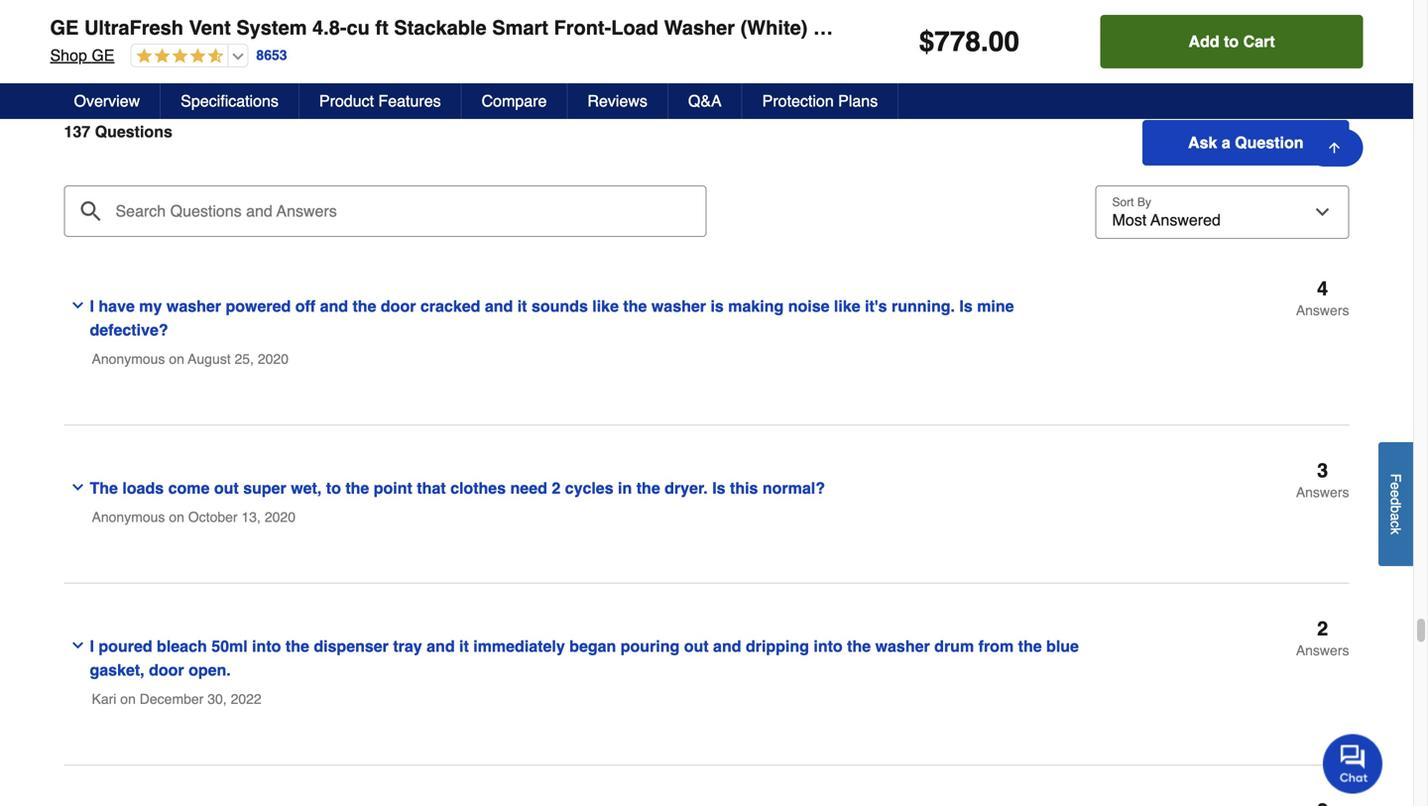 Task type: describe. For each thing, give the bounding box(es) containing it.
vent
[[189, 16, 231, 39]]

on for 2
[[120, 692, 136, 707]]

open.
[[189, 661, 231, 680]]

community q & a button
[[44, 8, 1370, 71]]

3
[[1318, 459, 1329, 482]]

protection plans button
[[743, 83, 899, 119]]

a inside f e e d b a c k "button"
[[1388, 513, 1404, 521]]

dispenser
[[314, 638, 389, 656]]

washer inside i poured bleach 50ml into the dispenser tray and it immediately began pouring out and dripping into the washer drum from the blue gasket, door open.
[[876, 638, 930, 656]]

the
[[90, 479, 118, 498]]

f
[[1388, 474, 1404, 482]]

(white)
[[741, 16, 808, 39]]

anonymous on august 25, 2020
[[92, 351, 289, 367]]

the right sounds
[[623, 297, 647, 316]]

2 answers element
[[1297, 618, 1350, 659]]

is
[[711, 297, 724, 316]]

2020 for 3
[[265, 510, 296, 525]]

ultrafresh
[[84, 16, 184, 39]]

drum
[[935, 638, 974, 656]]

answers for 4
[[1297, 303, 1350, 319]]

f e e d b a c k
[[1388, 474, 1404, 535]]

0 vertical spatial ge
[[50, 16, 79, 39]]

2 answers
[[1297, 618, 1350, 659]]

anonymous for 4
[[92, 351, 165, 367]]

point
[[374, 479, 413, 498]]

come
[[168, 479, 210, 498]]

13,
[[242, 510, 261, 525]]

cracked
[[421, 297, 481, 316]]

in
[[618, 479, 632, 498]]

from
[[979, 638, 1014, 656]]

cart
[[1244, 32, 1276, 51]]

0 horizontal spatial washer
[[167, 297, 221, 316]]

ask
[[1189, 134, 1218, 152]]

product
[[319, 92, 374, 110]]

off
[[295, 297, 316, 316]]

december
[[140, 692, 204, 707]]

running.
[[892, 297, 955, 316]]

door inside the i have my washer powered off and the door cracked and it sounds like the washer is making noise like it's running. is mine defective?
[[381, 297, 416, 316]]

the right the off
[[353, 297, 376, 316]]

25,
[[235, 351, 254, 367]]

chevron down image
[[70, 298, 86, 314]]

50ml
[[212, 638, 248, 656]]

specifications
[[181, 92, 279, 110]]

1 like from the left
[[593, 297, 619, 316]]

noise
[[788, 297, 830, 316]]

a
[[252, 25, 269, 52]]

778
[[935, 26, 981, 58]]

4 answers
[[1297, 277, 1350, 319]]

q&a button
[[669, 83, 743, 119]]

i have my washer powered off and the door cracked and it sounds like the washer is making noise like it's running. is mine defective?
[[90, 297, 1014, 339]]

8653
[[256, 47, 287, 63]]

dripping
[[746, 638, 809, 656]]

the right dripping
[[847, 638, 871, 656]]

energy
[[813, 16, 897, 39]]

f e e d b a c k button
[[1379, 442, 1414, 566]]

30,
[[208, 692, 227, 707]]

2 e from the top
[[1388, 490, 1404, 498]]

arrow up image
[[1327, 140, 1343, 156]]

cu
[[347, 16, 370, 39]]

and right cracked
[[485, 297, 513, 316]]

compare button
[[462, 83, 568, 119]]

i for 2
[[90, 638, 94, 656]]

137 questions ask a question
[[64, 123, 1304, 152]]

features
[[378, 92, 441, 110]]

b
[[1388, 506, 1404, 513]]

2 into from the left
[[814, 638, 843, 656]]

and left dripping
[[713, 638, 742, 656]]

4 answers element
[[1297, 277, 1350, 319]]

product features button
[[300, 83, 462, 119]]

the loads come out super wet, to the point that clothes need 2 cycles in the dryer. is this normal?
[[90, 479, 825, 498]]

system
[[236, 16, 307, 39]]

2 inside 2 answers
[[1318, 618, 1329, 640]]

plans
[[839, 92, 878, 110]]

ask a question button
[[1143, 120, 1350, 166]]

immediately
[[473, 638, 565, 656]]

question
[[1235, 134, 1304, 152]]

tray
[[393, 638, 422, 656]]

2 inside button
[[552, 479, 561, 498]]

kari's question on december 30, 2022 element
[[64, 618, 1350, 766]]

i poured bleach 50ml into the dispenser tray and it immediately began pouring out and dripping into the washer drum from the blue gasket, door open.
[[90, 638, 1079, 680]]

q&a
[[688, 92, 722, 110]]

it's
[[865, 297, 887, 316]]

super
[[243, 479, 286, 498]]

chevron down image for 2
[[70, 638, 86, 654]]

bleach
[[157, 638, 207, 656]]

.
[[981, 26, 989, 58]]

powered
[[226, 297, 291, 316]]

poured
[[99, 638, 152, 656]]

c
[[1388, 521, 1404, 528]]

it inside i poured bleach 50ml into the dispenser tray and it immediately began pouring out and dripping into the washer drum from the blue gasket, door open.
[[459, 638, 469, 656]]

is inside the i have my washer powered off and the door cracked and it sounds like the washer is making noise like it's running. is mine defective?
[[960, 297, 973, 316]]

4.6 stars image
[[131, 48, 224, 66]]

to inside button
[[1224, 32, 1239, 51]]

pouring
[[621, 638, 680, 656]]

august
[[188, 351, 231, 367]]

the left blue
[[1019, 638, 1042, 656]]

shop ge
[[50, 46, 115, 64]]

2 like from the left
[[834, 297, 861, 316]]

answers for 2
[[1297, 643, 1350, 659]]

loads
[[122, 479, 164, 498]]

i poured bleach 50ml into the dispenser tray and it immediately began pouring out and dripping into the washer drum from the blue gasket, door open. button
[[64, 619, 1093, 684]]

the right in
[[637, 479, 660, 498]]

anonymous for 3
[[92, 510, 165, 525]]

have
[[99, 297, 135, 316]]

normal?
[[763, 479, 825, 498]]

chevron down image for 3
[[70, 480, 86, 496]]

d
[[1388, 498, 1404, 506]]



Task type: locate. For each thing, give the bounding box(es) containing it.
1 horizontal spatial into
[[814, 638, 843, 656]]

i right chevron down icon
[[90, 297, 94, 316]]

it inside the i have my washer powered off and the door cracked and it sounds like the washer is making noise like it's running. is mine defective?
[[518, 297, 527, 316]]

0 vertical spatial to
[[1224, 32, 1239, 51]]

1 vertical spatial door
[[149, 661, 184, 680]]

chevron down image left the
[[70, 480, 86, 496]]

and right the off
[[320, 297, 348, 316]]

i have my washer powered off and the door cracked and it sounds like the washer is making noise like it's running. is mine defective? button
[[64, 279, 1093, 343]]

2 i from the top
[[90, 638, 94, 656]]

0 horizontal spatial ge
[[50, 16, 79, 39]]

community
[[66, 25, 197, 52]]

2 chevron down image from the top
[[70, 638, 86, 654]]

1 vertical spatial 2020
[[265, 510, 296, 525]]

product features
[[319, 92, 441, 110]]

it left immediately
[[459, 638, 469, 656]]

e up the d at the right bottom of the page
[[1388, 482, 1404, 490]]

to right wet,
[[326, 479, 341, 498]]

smart
[[492, 16, 549, 39]]

reviews button
[[568, 83, 669, 119]]

star
[[902, 16, 955, 39]]

1 vertical spatial it
[[459, 638, 469, 656]]

0 vertical spatial 2020
[[258, 351, 289, 367]]

into right dripping
[[814, 638, 843, 656]]

like right sounds
[[593, 297, 619, 316]]

1 horizontal spatial door
[[381, 297, 416, 316]]

blue
[[1047, 638, 1079, 656]]

137
[[64, 123, 90, 141]]

chat invite button image
[[1323, 734, 1384, 794]]

$
[[919, 26, 935, 58]]

making
[[728, 297, 784, 316]]

0 horizontal spatial out
[[214, 479, 239, 498]]

0 horizontal spatial door
[[149, 661, 184, 680]]

1 horizontal spatial ge
[[92, 46, 115, 64]]

load
[[611, 16, 659, 39]]

door
[[381, 297, 416, 316], [149, 661, 184, 680]]

answers inside kari's question on december 30, 2022 element
[[1297, 643, 1350, 659]]

out right pouring
[[684, 638, 709, 656]]

out
[[214, 479, 239, 498], [684, 638, 709, 656]]

0 horizontal spatial a
[[1222, 134, 1231, 152]]

1 horizontal spatial it
[[518, 297, 527, 316]]

e up b on the right of page
[[1388, 490, 1404, 498]]

1 vertical spatial out
[[684, 638, 709, 656]]

i for 4
[[90, 297, 94, 316]]

2 answers from the top
[[1297, 485, 1350, 501]]

0 vertical spatial on
[[169, 351, 184, 367]]

out up october
[[214, 479, 239, 498]]

1 vertical spatial on
[[169, 510, 184, 525]]

that
[[417, 479, 446, 498]]

stackable
[[394, 16, 487, 39]]

2 horizontal spatial washer
[[876, 638, 930, 656]]

2020 for 4
[[258, 351, 289, 367]]

0 vertical spatial it
[[518, 297, 527, 316]]

this
[[730, 479, 758, 498]]

shop
[[50, 46, 87, 64]]

1 answers from the top
[[1297, 303, 1350, 319]]

1 e from the top
[[1388, 482, 1404, 490]]

anonymous on october 13, 2020
[[92, 510, 296, 525]]

anonymous down defective?
[[92, 351, 165, 367]]

1 into from the left
[[252, 638, 281, 656]]

1 i from the top
[[90, 297, 94, 316]]

1 anonymous from the top
[[92, 351, 165, 367]]

1 vertical spatial chevron down image
[[70, 638, 86, 654]]

my
[[139, 297, 162, 316]]

washer
[[664, 16, 735, 39]]

on left august
[[169, 351, 184, 367]]

is left the this
[[713, 479, 726, 498]]

add
[[1189, 32, 1220, 51]]

the left point
[[346, 479, 369, 498]]

like left it's
[[834, 297, 861, 316]]

1 horizontal spatial out
[[684, 638, 709, 656]]

out inside button
[[214, 479, 239, 498]]

0 horizontal spatial is
[[713, 479, 726, 498]]

clothes
[[450, 479, 506, 498]]

front-
[[554, 16, 611, 39]]

1 chevron down image from the top
[[70, 480, 86, 496]]

1 horizontal spatial like
[[834, 297, 861, 316]]

answers for 3
[[1297, 485, 1350, 501]]

0 horizontal spatial 2
[[552, 479, 561, 498]]

kari
[[92, 692, 116, 707]]

it
[[518, 297, 527, 316], [459, 638, 469, 656]]

add to cart
[[1189, 32, 1276, 51]]

add to cart button
[[1101, 15, 1364, 68]]

chevron down image inside the loads come out super wet, to the point that clothes need 2 cycles in the dryer. is this normal? button
[[70, 480, 86, 496]]

began
[[570, 638, 616, 656]]

1 vertical spatial anonymous
[[92, 510, 165, 525]]

a
[[1222, 134, 1231, 152], [1388, 513, 1404, 521]]

0 vertical spatial answers
[[1297, 303, 1350, 319]]

a inside 137 questions ask a question
[[1222, 134, 1231, 152]]

dryer.
[[665, 479, 708, 498]]

0 vertical spatial anonymous
[[92, 351, 165, 367]]

0 vertical spatial door
[[381, 297, 416, 316]]

the left dispenser
[[286, 638, 309, 656]]

need
[[510, 479, 548, 498]]

is left mine
[[960, 297, 973, 316]]

chevron down image inside "i poured bleach 50ml into the dispenser tray and it immediately began pouring out and dripping into the washer drum from the blue gasket, door open." button
[[70, 638, 86, 654]]

chevron down image
[[70, 480, 86, 496], [70, 638, 86, 654]]

&
[[229, 25, 246, 52]]

a right ask
[[1222, 134, 1231, 152]]

3 answers element
[[1297, 459, 1350, 501]]

on right kari
[[120, 692, 136, 707]]

2 vertical spatial answers
[[1297, 643, 1350, 659]]

washer left 'is'
[[652, 297, 706, 316]]

ge
[[50, 16, 79, 39], [92, 46, 115, 64]]

1 vertical spatial i
[[90, 638, 94, 656]]

washer
[[167, 297, 221, 316], [652, 297, 706, 316], [876, 638, 930, 656]]

to
[[1224, 32, 1239, 51], [326, 479, 341, 498]]

it left sounds
[[518, 297, 527, 316]]

into right 50ml
[[252, 638, 281, 656]]

0 horizontal spatial like
[[593, 297, 619, 316]]

i inside the i have my washer powered off and the door cracked and it sounds like the washer is making noise like it's running. is mine defective?
[[90, 297, 94, 316]]

4.8-
[[313, 16, 347, 39]]

chevron down image left poured
[[70, 638, 86, 654]]

i inside i poured bleach 50ml into the dispenser tray and it immediately began pouring out and dripping into the washer drum from the blue gasket, door open.
[[90, 638, 94, 656]]

on for 3
[[169, 510, 184, 525]]

like
[[593, 297, 619, 316], [834, 297, 861, 316]]

0 horizontal spatial to
[[326, 479, 341, 498]]

1 vertical spatial answers
[[1297, 485, 1350, 501]]

2020 right 13,
[[265, 510, 296, 525]]

ft
[[375, 16, 389, 39]]

0 vertical spatial a
[[1222, 134, 1231, 152]]

Search Questions and Answers text field
[[64, 186, 707, 237]]

reviews
[[588, 92, 648, 110]]

ge up shop
[[50, 16, 79, 39]]

ge right shop
[[92, 46, 115, 64]]

anonymous down "loads"
[[92, 510, 165, 525]]

1 vertical spatial ge
[[92, 46, 115, 64]]

0 vertical spatial i
[[90, 297, 94, 316]]

protection plans
[[763, 92, 878, 110]]

i left poured
[[90, 638, 94, 656]]

and right tray
[[427, 638, 455, 656]]

1 horizontal spatial a
[[1388, 513, 1404, 521]]

i
[[90, 297, 94, 316], [90, 638, 94, 656]]

2022
[[231, 692, 262, 707]]

questions
[[95, 123, 173, 141]]

specifications button
[[161, 83, 300, 119]]

the
[[353, 297, 376, 316], [623, 297, 647, 316], [346, 479, 369, 498], [637, 479, 660, 498], [286, 638, 309, 656], [847, 638, 871, 656], [1019, 638, 1042, 656]]

out inside i poured bleach 50ml into the dispenser tray and it immediately began pouring out and dripping into the washer drum from the blue gasket, door open.
[[684, 638, 709, 656]]

door left cracked
[[381, 297, 416, 316]]

cycles
[[565, 479, 614, 498]]

the loads come out super wet, to the point that clothes need 2 cycles in the dryer. is this normal? button
[[64, 461, 1093, 502]]

washer right my
[[167, 297, 221, 316]]

washer left drum
[[876, 638, 930, 656]]

2
[[552, 479, 561, 498], [1318, 618, 1329, 640]]

is inside button
[[713, 479, 726, 498]]

on down come
[[169, 510, 184, 525]]

$ 778 . 00
[[919, 26, 1020, 58]]

0 vertical spatial chevron down image
[[70, 480, 86, 496]]

2 anonymous from the top
[[92, 510, 165, 525]]

ge ultrafresh vent system 4.8-cu ft stackable smart front-load washer (white) energy star
[[50, 16, 955, 39]]

door inside i poured bleach 50ml into the dispenser tray and it immediately began pouring out and dripping into the washer drum from the blue gasket, door open.
[[149, 661, 184, 680]]

gasket,
[[90, 661, 144, 680]]

to right add
[[1224, 32, 1239, 51]]

3 answers from the top
[[1297, 643, 1350, 659]]

0 horizontal spatial it
[[459, 638, 469, 656]]

00
[[989, 26, 1020, 58]]

1 vertical spatial a
[[1388, 513, 1404, 521]]

3 answers
[[1297, 459, 1350, 501]]

1 horizontal spatial washer
[[652, 297, 706, 316]]

a up k
[[1388, 513, 1404, 521]]

and
[[320, 297, 348, 316], [485, 297, 513, 316], [427, 638, 455, 656], [713, 638, 742, 656]]

1 vertical spatial 2
[[1318, 618, 1329, 640]]

e
[[1388, 482, 1404, 490], [1388, 490, 1404, 498]]

protection
[[763, 92, 834, 110]]

to inside button
[[326, 479, 341, 498]]

overview button
[[54, 83, 161, 119]]

1 vertical spatial to
[[326, 479, 341, 498]]

compare
[[482, 92, 547, 110]]

1 vertical spatial is
[[713, 479, 726, 498]]

0 vertical spatial out
[[214, 479, 239, 498]]

door down bleach
[[149, 661, 184, 680]]

1 horizontal spatial is
[[960, 297, 973, 316]]

1 horizontal spatial to
[[1224, 32, 1239, 51]]

on for 4
[[169, 351, 184, 367]]

overview
[[74, 92, 140, 110]]

wet,
[[291, 479, 322, 498]]

1 horizontal spatial 2
[[1318, 618, 1329, 640]]

defective?
[[90, 321, 168, 339]]

0 horizontal spatial into
[[252, 638, 281, 656]]

2020 right 25,
[[258, 351, 289, 367]]

mine
[[977, 297, 1014, 316]]

0 vertical spatial 2
[[552, 479, 561, 498]]

community q & a
[[66, 25, 269, 52]]

0 vertical spatial is
[[960, 297, 973, 316]]

2 vertical spatial on
[[120, 692, 136, 707]]



Task type: vqa. For each thing, say whether or not it's contained in the screenshot.
'both'
no



